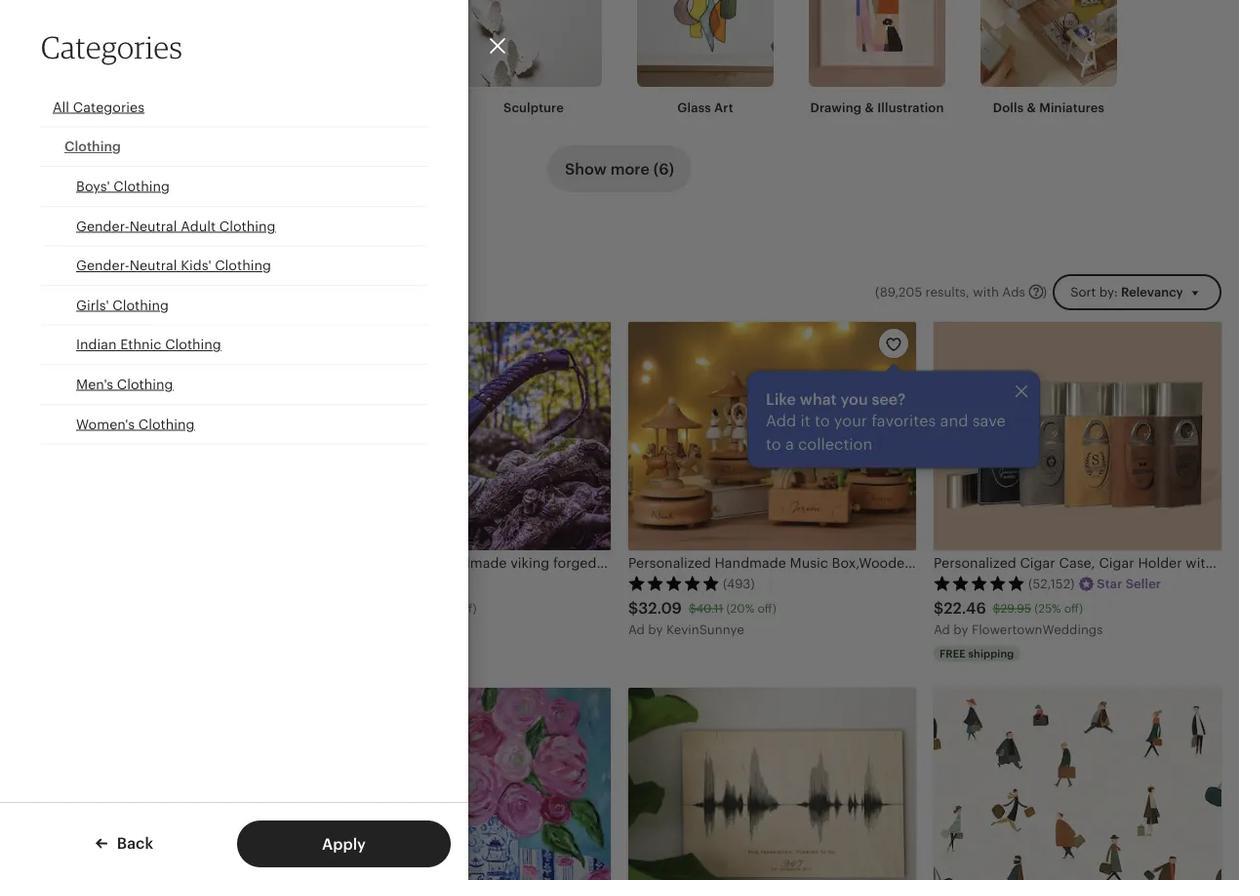 Task type: describe. For each thing, give the bounding box(es) containing it.
shipping
[[969, 648, 1014, 660]]

off) for 22.46
[[1064, 602, 1083, 615]]

clothing right ethnic
[[165, 337, 221, 352]]

black cat print painting print cat lover gift cat decor cat art decor wall art home decor cat lover gift unframed select your print image
[[18, 688, 305, 880]]

(75% off) link
[[323, 322, 611, 668]]

& for illustration
[[865, 100, 874, 114]]

free
[[940, 648, 966, 660]]

indian ethnic clothing button
[[41, 326, 427, 365]]

clothing down men's clothing
[[138, 416, 195, 432]]

it
[[801, 412, 811, 429]]

(25%
[[1035, 602, 1061, 615]]

with
[[973, 284, 999, 299]]

boys' clothing
[[76, 178, 170, 194]]

favorites
[[872, 412, 936, 429]]

$ up kevinsunnye
[[689, 602, 696, 615]]

drawing & illustration link
[[809, 0, 946, 116]]

adult
[[181, 218, 216, 234]]

$ 32.09 $ 40.11 (20% off) a d by kevinsunnye
[[628, 599, 776, 637]]

5 out of 5 stars image for 32.09
[[628, 575, 720, 591]]

(493)
[[723, 577, 755, 591]]

( 89,205 results,
[[875, 284, 970, 299]]

personalized cigar case, cigar holder with cutter, groomsmen cigar case, gift for him, groomsmen gifts, cigar travel case, gift for husband image
[[934, 322, 1222, 551]]

girls' clothing button
[[41, 286, 427, 326]]

with ads
[[973, 284, 1026, 299]]

gender-neutral adult clothing
[[76, 218, 276, 234]]

results,
[[926, 284, 970, 299]]

$ up free
[[934, 599, 944, 617]]

the station print image
[[934, 688, 1222, 880]]

$ 22.46 $ 29.95 (25% off) a d by flowertownweddings
[[934, 599, 1103, 637]]

)
[[1043, 284, 1047, 299]]

clothing button
[[41, 127, 427, 167]]

girls' clothing
[[76, 297, 169, 313]]

boys'
[[76, 178, 110, 194]]

back
[[113, 834, 153, 852]]

all for all categories
[[53, 99, 69, 115]]

girls'
[[76, 297, 109, 313]]

like
[[766, 390, 796, 408]]

gender- for gender-neutral adult clothing
[[76, 218, 130, 234]]

a inside like what you see? add it to your favorites and save to a collection
[[786, 435, 794, 453]]

sculpture link
[[465, 0, 602, 116]]

clothing down boys' clothing button
[[219, 218, 276, 234]]

a for 32.09
[[628, 622, 637, 637]]

you
[[841, 390, 868, 408]]

all for all filters
[[53, 285, 69, 299]]

clothing down indian ethnic clothing
[[117, 376, 173, 392]]

collection
[[798, 435, 873, 453]]

save
[[973, 412, 1006, 429]]

by for 22.46
[[954, 622, 969, 637]]

miniatures
[[1040, 100, 1105, 114]]

5 out of 5 stars image for 22.46
[[934, 575, 1026, 591]]

gender-neutral adult clothing button
[[41, 207, 427, 246]]

dolls
[[993, 100, 1024, 114]]

40.11
[[696, 602, 723, 615]]

1 5 out of 5 stars image from the left
[[18, 575, 109, 591]]

ads
[[1003, 284, 1026, 299]]

apply
[[322, 835, 366, 853]]

sculpture
[[504, 100, 564, 114]]

29.95
[[1001, 602, 1032, 615]]

illustration
[[877, 100, 944, 114]]

back link
[[96, 832, 153, 854]]

star
[[1097, 577, 1123, 591]]

& for miniatures
[[1027, 100, 1036, 114]]

89,205
[[880, 284, 922, 299]]

ethnic
[[120, 337, 161, 352]]

glass art link
[[637, 0, 774, 116]]

indian
[[76, 337, 117, 352]]

4.5 out of 5 stars image
[[323, 575, 415, 591]]

men's clothing
[[76, 376, 173, 392]]

32.09
[[638, 599, 682, 617]]

your
[[834, 412, 868, 429]]



Task type: locate. For each thing, give the bounding box(es) containing it.
$
[[628, 599, 638, 617], [934, 599, 944, 617], [689, 602, 696, 615], [993, 602, 1001, 615]]

women's clothing button
[[41, 405, 427, 444]]

to down 'add'
[[766, 435, 781, 453]]

(
[[875, 284, 880, 299]]

to
[[815, 412, 830, 429], [766, 435, 781, 453]]

kids'
[[181, 258, 211, 273]]

by inside $ 22.46 $ 29.95 (25% off) a d by flowertownweddings
[[954, 622, 969, 637]]

2 off) from the left
[[758, 602, 776, 615]]

clothing up boys'
[[64, 139, 121, 154]]

d down 32.09
[[637, 622, 645, 637]]

1 vertical spatial neutral
[[129, 258, 177, 273]]

a up free
[[934, 622, 943, 637]]

and
[[940, 412, 968, 429]]

dolls & miniatures link
[[981, 0, 1117, 116]]

men's clothing button
[[41, 365, 427, 405]]

gender-neutral kids' clothing button
[[41, 246, 427, 286]]

0 vertical spatial gender-
[[76, 218, 130, 234]]

1 horizontal spatial off)
[[758, 602, 776, 615]]

d for 32.09
[[637, 622, 645, 637]]

0 horizontal spatial a
[[628, 622, 637, 637]]

gender-neutral kids' clothing
[[76, 258, 271, 273]]

seller
[[1126, 577, 1161, 591]]

1 horizontal spatial a
[[786, 435, 794, 453]]

star seller
[[1097, 577, 1161, 591]]

0 vertical spatial categories
[[41, 28, 183, 65]]

all filters button
[[18, 274, 124, 310]]

d up free
[[942, 622, 950, 637]]

2 horizontal spatial a
[[934, 622, 943, 637]]

kevinsunnye
[[666, 622, 744, 637]]

1 horizontal spatial &
[[1027, 100, 1036, 114]]

neutral left kids'
[[129, 258, 177, 273]]

by
[[648, 622, 663, 637], [954, 622, 969, 637]]

2 5 out of 5 stars image from the left
[[628, 575, 720, 591]]

22.46
[[944, 599, 986, 617]]

free shipping
[[940, 648, 1014, 660]]

neutral up "gender-neutral kids' clothing"
[[129, 218, 177, 234]]

all
[[53, 99, 69, 115], [53, 285, 69, 299]]

drawing & illustration
[[810, 100, 944, 114]]

categories up boys' clothing
[[73, 99, 145, 115]]

clothing right boys'
[[114, 178, 170, 194]]

off) inside $ 32.09 $ 40.11 (20% off) a d by kevinsunnye
[[758, 602, 776, 615]]

d
[[637, 622, 645, 637], [942, 622, 950, 637]]

(52,152)
[[1029, 577, 1075, 591]]

1 neutral from the top
[[129, 218, 177, 234]]

0 vertical spatial to
[[815, 412, 830, 429]]

2 gender- from the top
[[76, 258, 130, 273]]

apply button
[[237, 821, 451, 868]]

categories inside "button"
[[73, 99, 145, 115]]

1 horizontal spatial by
[[954, 622, 969, 637]]

smaller xs image
[[885, 337, 903, 354]]

flowertownweddings
[[972, 622, 1103, 637]]

by inside $ 32.09 $ 40.11 (20% off) a d by kevinsunnye
[[648, 622, 663, 637]]

1 vertical spatial to
[[766, 435, 781, 453]]

drawing
[[810, 100, 862, 114]]

off) right (25%
[[1064, 602, 1083, 615]]

gender- down boys'
[[76, 218, 130, 234]]

what
[[800, 390, 837, 408]]

a down 'add'
[[786, 435, 794, 453]]

d for 22.46
[[942, 622, 950, 637]]

d inside $ 32.09 $ 40.11 (20% off) a d by kevinsunnye
[[637, 622, 645, 637]]

beautiful custom handmade viking forged axe, groomsmen gift , birthday gift, collectibles axe , gift for him , anniversary gift for husband image
[[323, 322, 611, 551]]

all inside "button"
[[53, 99, 69, 115]]

0 vertical spatial all
[[53, 99, 69, 115]]

0 horizontal spatial &
[[865, 100, 874, 114]]

custom royal portrait from photo, renaissance portrait, historical portrait, royal portrait, human portrait, custom men women portrait image
[[18, 322, 305, 551]]

& inside the dolls & miniatures link
[[1027, 100, 1036, 114]]

1 off) from the left
[[458, 602, 477, 615]]

& right drawing
[[865, 100, 874, 114]]

clothing down the gender-neutral adult clothing button
[[215, 258, 271, 273]]

(20%
[[727, 602, 755, 615]]

by for 32.09
[[648, 622, 663, 637]]

by down 32.09
[[648, 622, 663, 637]]

neutral inside the gender-neutral adult clothing button
[[129, 218, 177, 234]]

(75%
[[428, 602, 455, 615]]

1 vertical spatial gender-
[[76, 258, 130, 273]]

all filters
[[53, 285, 109, 299]]

a for 22.46
[[934, 622, 943, 637]]

1 horizontal spatial d
[[942, 622, 950, 637]]

see?
[[872, 390, 906, 408]]

2 by from the left
[[954, 622, 969, 637]]

(75% off)
[[428, 602, 477, 615]]

personalized handmade music box,wooden music box,wooden horse musical carousel,vintage music box,heirloom carousel,baby boy girl shower gift image
[[628, 322, 916, 551]]

off)
[[458, 602, 477, 615], [758, 602, 776, 615], [1064, 602, 1083, 615]]

neutral for adult
[[129, 218, 177, 234]]

women's clothing
[[76, 416, 195, 432]]

1 by from the left
[[648, 622, 663, 637]]

to right it
[[815, 412, 830, 429]]

a inside $ 22.46 $ 29.95 (25% off) a d by flowertownweddings
[[934, 622, 943, 637]]

clothing
[[64, 139, 121, 154], [114, 178, 170, 194], [219, 218, 276, 234], [215, 258, 271, 273], [113, 297, 169, 313], [165, 337, 221, 352], [117, 376, 173, 392], [138, 416, 195, 432]]

all inside button
[[53, 285, 69, 299]]

2 horizontal spatial 5 out of 5 stars image
[[934, 575, 1026, 591]]

& right the "dolls" at the top
[[1027, 100, 1036, 114]]

1 & from the left
[[865, 100, 874, 114]]

off) right (75%
[[458, 602, 477, 615]]

1 vertical spatial all
[[53, 285, 69, 299]]

5th anniversary gift for him | soundwave art | wood anniversary | voice recording gift image
[[628, 688, 916, 880]]

dolls & miniatures
[[993, 100, 1105, 114]]

neutral for kids'
[[129, 258, 177, 273]]

5 out of 5 stars image
[[18, 575, 109, 591], [628, 575, 720, 591], [934, 575, 1026, 591]]

categories
[[41, 28, 183, 65], [73, 99, 145, 115]]

clothing inside 'button'
[[113, 297, 169, 313]]

neutral inside gender-neutral kids' clothing button
[[129, 258, 177, 273]]

3 5 out of 5 stars image from the left
[[934, 575, 1026, 591]]

1 d from the left
[[637, 622, 645, 637]]

2 all from the top
[[53, 285, 69, 299]]

glass art
[[678, 100, 734, 114]]

1 gender- from the top
[[76, 218, 130, 234]]

0 vertical spatial neutral
[[129, 218, 177, 234]]

$ left "40.11"
[[628, 599, 638, 617]]

glass
[[678, 100, 711, 114]]

all categories
[[53, 99, 145, 115]]

2 d from the left
[[942, 622, 950, 637]]

boys' clothing button
[[41, 167, 427, 207]]

clothing up ethnic
[[113, 297, 169, 313]]

2 neutral from the top
[[129, 258, 177, 273]]

peonies in blue and white ginger jar, floral still life, pink peonies,fine art print, "frances" by carolyn shultz image
[[323, 688, 611, 880]]

by down 22.46
[[954, 622, 969, 637]]

0 horizontal spatial by
[[648, 622, 663, 637]]

2 & from the left
[[1027, 100, 1036, 114]]

filters
[[72, 285, 109, 299]]

d inside $ 22.46 $ 29.95 (25% off) a d by flowertownweddings
[[942, 622, 950, 637]]

a inside $ 32.09 $ 40.11 (20% off) a d by kevinsunnye
[[628, 622, 637, 637]]

$ right 22.46
[[993, 602, 1001, 615]]

women's
[[76, 416, 135, 432]]

1 all from the top
[[53, 99, 69, 115]]

art
[[714, 100, 734, 114]]

like what you see? add it to your favorites and save to a collection
[[766, 390, 1006, 453]]

gender- for gender-neutral kids' clothing
[[76, 258, 130, 273]]

0 horizontal spatial 5 out of 5 stars image
[[18, 575, 109, 591]]

1 horizontal spatial to
[[815, 412, 830, 429]]

0 horizontal spatial to
[[766, 435, 781, 453]]

a left kevinsunnye
[[628, 622, 637, 637]]

categories up all categories
[[41, 28, 183, 65]]

1 vertical spatial categories
[[73, 99, 145, 115]]

gender- up filters
[[76, 258, 130, 273]]

off) inside $ 22.46 $ 29.95 (25% off) a d by flowertownweddings
[[1064, 602, 1083, 615]]

indian ethnic clothing
[[76, 337, 221, 352]]

gender-
[[76, 218, 130, 234], [76, 258, 130, 273]]

neutral
[[129, 218, 177, 234], [129, 258, 177, 273]]

off) right (20%
[[758, 602, 776, 615]]

1 horizontal spatial 5 out of 5 stars image
[[628, 575, 720, 591]]

search filters dialog
[[0, 0, 1239, 880]]

men's
[[76, 376, 113, 392]]

0 horizontal spatial off)
[[458, 602, 477, 615]]

add
[[766, 412, 797, 429]]

2 horizontal spatial off)
[[1064, 602, 1083, 615]]

all categories button
[[41, 88, 427, 127]]

a
[[786, 435, 794, 453], [628, 622, 637, 637], [934, 622, 943, 637]]

0 horizontal spatial d
[[637, 622, 645, 637]]

3 off) from the left
[[1064, 602, 1083, 615]]

&
[[865, 100, 874, 114], [1027, 100, 1036, 114]]

off) for 32.09
[[758, 602, 776, 615]]

& inside drawing & illustration link
[[865, 100, 874, 114]]



Task type: vqa. For each thing, say whether or not it's contained in the screenshot.
this
no



